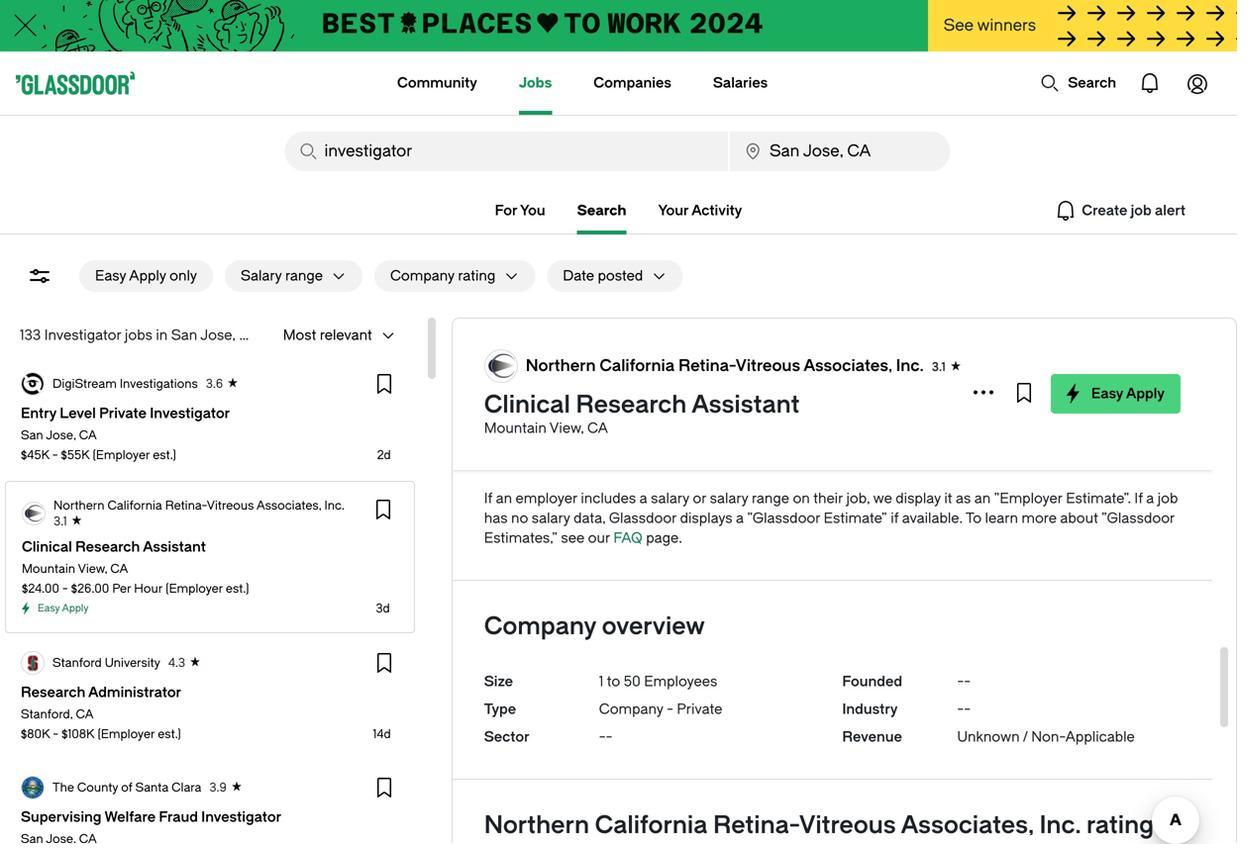 Task type: describe. For each thing, give the bounding box(es) containing it.
date posted
[[563, 268, 643, 284]]

estimate
[[721, 325, 823, 353]]

in
[[156, 327, 168, 344]]

learn
[[985, 511, 1018, 527]]

stanford university logo image
[[22, 653, 44, 675]]

0 vertical spatial northern california retina-vitreous associates, inc.
[[526, 357, 924, 375]]

or
[[693, 491, 706, 507]]

our
[[588, 530, 610, 547]]

associates, inside jobs list 'element'
[[256, 499, 321, 513]]

type
[[484, 702, 516, 718]]

employer inside if an employer includes a salary or salary range on their job, we display it as an "employer estimate".  if a job has no salary data, glassdoor displays a "glassdoor estimate" if available.  to learn more about "glassdoor estimates," see our
[[516, 491, 577, 507]]

you
[[520, 203, 545, 219]]

- inside mountain view, ca $24.00 - $26.00 per hour (employer est.)
[[62, 582, 68, 596]]

1 "glassdoor from the left
[[747, 511, 820, 527]]

see
[[944, 16, 974, 35]]

for you
[[495, 203, 545, 219]]

apply inside jobs list 'element'
[[62, 603, 89, 615]]

unknown
[[957, 729, 1020, 746]]

on
[[793, 491, 810, 507]]

view, inside mountain view, ca $24.00 - $26.00 per hour (employer est.)
[[78, 563, 107, 576]]

community
[[397, 75, 477, 91]]

(est.)
[[598, 432, 628, 449]]

salary up see
[[532, 511, 570, 527]]

133
[[20, 327, 41, 344]]

faq page.
[[613, 530, 682, 547]]

est.) inside 'san jose, ca $45k - $55k (employer est.)'
[[153, 449, 176, 463]]

ca inside 'san jose, ca $45k - $55k (employer est.)'
[[79, 429, 97, 443]]

0 vertical spatial california
[[600, 357, 675, 375]]

retina- for the topmost northern california retina-vitreous associates, inc. logo
[[678, 357, 736, 375]]

company - private
[[599, 702, 722, 718]]

0 vertical spatial 3.1
[[932, 361, 946, 374]]

estimates,"
[[484, 530, 558, 547]]

posted
[[598, 268, 643, 284]]

stanford university
[[52, 657, 160, 671]]

university
[[105, 657, 160, 671]]

mountain view, ca $24.00 - $26.00 per hour (employer est.)
[[22, 563, 249, 596]]

$24.00
[[22, 582, 59, 596]]

your activity link
[[658, 199, 742, 223]]

county
[[77, 781, 118, 795]]

salary right or
[[710, 491, 748, 507]]

$108k
[[61, 728, 95, 742]]

range inside dropdown button
[[285, 268, 323, 284]]

retina- for northern california retina-vitreous associates, inc. logo in the jobs list 'element'
[[165, 499, 207, 513]]

easy inside "button"
[[95, 268, 126, 284]]

(employer inside mountain view, ca $24.00 - $26.00 per hour (employer est.)
[[166, 582, 223, 596]]

2 vertical spatial california
[[595, 812, 708, 840]]

see winners link
[[928, 0, 1237, 53]]

clara
[[171, 781, 201, 795]]

ca left most
[[239, 327, 260, 344]]

ratings
[[1087, 812, 1167, 840]]

most relevant
[[283, 327, 372, 344]]

$45k
[[21, 449, 49, 463]]

as
[[956, 491, 971, 507]]

private
[[677, 702, 722, 718]]

salary range
[[241, 268, 323, 284]]

see
[[561, 530, 585, 547]]

none field "search keyword"
[[285, 132, 728, 171]]

ca inside clinical research assistant mountain view, ca
[[587, 420, 608, 437]]

0 vertical spatial inc.
[[896, 357, 924, 375]]

14d
[[373, 728, 391, 742]]

estimate
[[500, 369, 550, 383]]

for you link
[[495, 199, 545, 223]]

winners
[[977, 16, 1036, 35]]

displays
[[680, 511, 733, 527]]

digistream investigations logo image
[[22, 373, 44, 395]]

activity
[[691, 203, 742, 219]]

clinical research assistant mountain view, ca
[[484, 391, 800, 437]]

company overview
[[484, 613, 705, 641]]

Search keyword field
[[285, 132, 728, 171]]

job
[[1158, 491, 1178, 507]]

view, inside clinical research assistant mountain view, ca
[[549, 420, 584, 437]]

1 an from the left
[[496, 491, 512, 507]]

est.) inside stanford, ca $80k - $108k (employer est.)
[[158, 728, 181, 742]]

clinical
[[484, 391, 570, 419]]

jose, inside 'san jose, ca $45k - $55k (employer est.)'
[[46, 429, 76, 443]]

assistant
[[691, 391, 800, 419]]

size
[[484, 674, 513, 690]]

jobs
[[519, 75, 552, 91]]

estimate provided by employer
[[500, 369, 674, 383]]

non-
[[1031, 729, 1065, 746]]

about
[[1060, 511, 1098, 527]]

company for company rating
[[390, 268, 455, 284]]

companies
[[594, 75, 671, 91]]

to
[[966, 511, 982, 527]]

0 vertical spatial northern
[[526, 357, 596, 375]]

northern california retina-vitreous associates, inc. inside jobs list 'element'
[[53, 499, 345, 513]]

easy inside button
[[1091, 386, 1123, 402]]

easy apply inside jobs list 'element'
[[38, 603, 89, 615]]

per
[[112, 582, 131, 596]]

san inside 'san jose, ca $45k - $55k (employer est.)'
[[21, 429, 43, 443]]

- inside 'san jose, ca $45k - $55k (employer est.)'
[[52, 449, 58, 463]]

salaries
[[713, 75, 768, 91]]

1 horizontal spatial associates,
[[804, 357, 892, 375]]

easy apply inside easy apply button
[[1091, 386, 1165, 402]]

we
[[873, 491, 892, 507]]

company rating button
[[374, 260, 495, 292]]

your activity
[[658, 203, 742, 219]]

stanford, ca $80k - $108k (employer est.)
[[21, 708, 181, 742]]

search inside button
[[1068, 75, 1116, 91]]

2 vertical spatial vitreous
[[799, 812, 896, 840]]

3.6
[[206, 377, 223, 391]]

san jose, ca $45k - $55k (employer est.)
[[21, 429, 176, 463]]

vitreous for northern california retina-vitreous associates, inc. logo in the jobs list 'element'
[[207, 499, 254, 513]]

-- for founded
[[957, 674, 971, 690]]

founded
[[842, 674, 902, 690]]

$55k
[[61, 449, 90, 463]]

faq
[[613, 530, 643, 547]]

of
[[121, 781, 132, 795]]

2 vertical spatial inc.
[[1039, 812, 1081, 840]]

vitreous for the topmost northern california retina-vitreous associates, inc. logo
[[736, 357, 800, 375]]

mountain inside clinical research assistant mountain view, ca
[[484, 420, 547, 437]]

estimate".
[[1066, 491, 1131, 507]]

salary right base
[[646, 325, 715, 353]]

hour
[[134, 582, 163, 596]]

for
[[495, 203, 517, 219]]

easy apply only
[[95, 268, 197, 284]]

only
[[170, 268, 197, 284]]



Task type: vqa. For each thing, say whether or not it's contained in the screenshot.
right View,
yes



Task type: locate. For each thing, give the bounding box(es) containing it.
1 vertical spatial easy apply
[[38, 603, 89, 615]]

salary left or
[[651, 491, 689, 507]]

0 vertical spatial --
[[957, 674, 971, 690]]

employer up no
[[516, 491, 577, 507]]

1 horizontal spatial a
[[736, 511, 744, 527]]

1 horizontal spatial employer
[[621, 369, 674, 383]]

0 horizontal spatial employer
[[516, 491, 577, 507]]

2 "glassdoor from the left
[[1101, 511, 1175, 527]]

$80k
[[21, 728, 50, 742]]

1 vertical spatial associates,
[[256, 499, 321, 513]]

average
[[484, 325, 579, 353]]

0 vertical spatial retina-
[[678, 357, 736, 375]]

easy apply only button
[[79, 260, 213, 292]]

4.3
[[168, 657, 185, 671]]

northern down average on the top left
[[526, 357, 596, 375]]

northern down 'sector'
[[484, 812, 589, 840]]

133 investigator jobs in san jose, ca
[[20, 327, 260, 344]]

2 if from the left
[[1135, 491, 1143, 507]]

0 horizontal spatial "glassdoor
[[747, 511, 820, 527]]

est.)
[[153, 449, 176, 463], [226, 582, 249, 596], [158, 728, 181, 742]]

0 vertical spatial associates,
[[804, 357, 892, 375]]

est.) up clara
[[158, 728, 181, 742]]

if up has
[[484, 491, 492, 507]]

3.9
[[209, 781, 227, 795]]

0 horizontal spatial range
[[285, 268, 323, 284]]

1 vertical spatial retina-
[[165, 499, 207, 513]]

a right displays
[[736, 511, 744, 527]]

company up size
[[484, 613, 596, 641]]

retina- inside jobs list 'element'
[[165, 499, 207, 513]]

0 horizontal spatial apply
[[62, 603, 89, 615]]

0 vertical spatial jose,
[[200, 327, 236, 344]]

0 horizontal spatial an
[[496, 491, 512, 507]]

search up date posted
[[577, 203, 626, 219]]

2 vertical spatial (employer
[[98, 728, 155, 742]]

est.) down investigations at the top left of the page
[[153, 449, 176, 463]]

2 vertical spatial est.)
[[158, 728, 181, 742]]

ca inside mountain view, ca $24.00 - $26.00 per hour (employer est.)
[[110, 563, 128, 576]]

a up glassdoor
[[640, 491, 647, 507]]

base
[[585, 325, 641, 353]]

apply inside "button"
[[129, 268, 166, 284]]

1 vertical spatial search
[[577, 203, 626, 219]]

None field
[[285, 132, 728, 171], [730, 132, 950, 171]]

if an employer includes a salary or salary range on their job, we display it as an "employer estimate".  if a job has no salary data, glassdoor displays a "glassdoor estimate" if available.  to learn more about "glassdoor estimates," see our
[[484, 491, 1178, 547]]

1 to 50 employees
[[599, 674, 717, 690]]

view,
[[549, 420, 584, 437], [78, 563, 107, 576]]

northern california retina-vitreous associates, inc. logo image down $45k
[[23, 503, 45, 525]]

more
[[1022, 511, 1057, 527]]

0 horizontal spatial none field
[[285, 132, 728, 171]]

-- for sector
[[599, 729, 612, 746]]

2 horizontal spatial associates,
[[901, 812, 1034, 840]]

san right in
[[171, 327, 197, 344]]

available.
[[902, 511, 963, 527]]

0 vertical spatial northern california retina-vitreous associates, inc. logo image
[[485, 351, 517, 382]]

mountain down clinical
[[484, 420, 547, 437]]

california inside jobs list 'element'
[[107, 499, 162, 513]]

1 vertical spatial est.)
[[226, 582, 249, 596]]

the county of santa clara
[[52, 781, 201, 795]]

2 an from the left
[[974, 491, 991, 507]]

salary range button
[[225, 260, 323, 292]]

northern california retina-vitreous associates, inc. ratings
[[484, 812, 1167, 840]]

1 horizontal spatial company
[[484, 613, 596, 641]]

1 if from the left
[[484, 491, 492, 507]]

northern
[[526, 357, 596, 375], [53, 499, 104, 513], [484, 812, 589, 840]]

est.) inside mountain view, ca $24.00 - $26.00 per hour (employer est.)
[[226, 582, 249, 596]]

2 vertical spatial apply
[[62, 603, 89, 615]]

company for company overview
[[484, 613, 596, 641]]

an right as
[[974, 491, 991, 507]]

company for company - private
[[599, 702, 663, 718]]

digistream
[[52, 377, 117, 391]]

sector
[[484, 729, 530, 746]]

northern california retina-vitreous associates, inc. logo image
[[485, 351, 517, 382], [23, 503, 45, 525]]

digistream investigations
[[52, 377, 198, 391]]

northern california retina-vitreous associates, inc. up assistant
[[526, 357, 924, 375]]

jobs link
[[519, 52, 552, 115]]

ca up the $55k
[[79, 429, 97, 443]]

1 horizontal spatial easy apply
[[1091, 386, 1165, 402]]

1 horizontal spatial range
[[752, 491, 789, 507]]

most relevant button
[[267, 320, 372, 352]]

0 horizontal spatial if
[[484, 491, 492, 507]]

northern california retina-vitreous associates, inc. up mountain view, ca $24.00 - $26.00 per hour (employer est.)
[[53, 499, 345, 513]]

1 vertical spatial vitreous
[[207, 499, 254, 513]]

1 vertical spatial san
[[21, 429, 43, 443]]

1 horizontal spatial jose,
[[200, 327, 236, 344]]

jobs list element
[[4, 356, 416, 845]]

1 horizontal spatial an
[[974, 491, 991, 507]]

1 horizontal spatial northern california retina-vitreous associates, inc. logo image
[[485, 351, 517, 382]]

range right salary
[[285, 268, 323, 284]]

(employer right hour
[[166, 582, 223, 596]]

company left rating
[[390, 268, 455, 284]]

most
[[283, 327, 316, 344]]

associates,
[[804, 357, 892, 375], [256, 499, 321, 513], [901, 812, 1034, 840]]

2 horizontal spatial inc.
[[1039, 812, 1081, 840]]

(employer inside stanford, ca $80k - $108k (employer est.)
[[98, 728, 155, 742]]

0 vertical spatial mountain
[[484, 420, 547, 437]]

san up $45k
[[21, 429, 43, 443]]

easy inside jobs list 'element'
[[38, 603, 60, 615]]

northern california retina-vitreous associates, inc. logo image inside jobs list 'element'
[[23, 503, 45, 525]]

2 horizontal spatial apply
[[1126, 386, 1165, 402]]

$26.00
[[71, 582, 109, 596]]

0 vertical spatial est.)
[[153, 449, 176, 463]]

(employer
[[93, 449, 150, 463], [166, 582, 223, 596], [98, 728, 155, 742]]

"employer
[[994, 491, 1063, 507]]

3d
[[376, 602, 390, 616]]

santa
[[135, 781, 169, 795]]

0 horizontal spatial associates,
[[256, 499, 321, 513]]

1 horizontal spatial northern california retina-vitreous associates, inc.
[[526, 357, 924, 375]]

to
[[607, 674, 620, 690]]

0 horizontal spatial northern california retina-vitreous associates, inc.
[[53, 499, 345, 513]]

1 vertical spatial --
[[957, 702, 971, 718]]

has
[[484, 511, 508, 527]]

ca up $108k
[[76, 708, 94, 722]]

a
[[640, 491, 647, 507], [1146, 491, 1154, 507], [736, 511, 744, 527]]

1 vertical spatial mountain
[[22, 563, 75, 576]]

0 vertical spatial view,
[[549, 420, 584, 437]]

ca down research
[[587, 420, 608, 437]]

0 vertical spatial easy
[[95, 268, 126, 284]]

range left on
[[752, 491, 789, 507]]

the
[[52, 781, 74, 795]]

northern down the $55k
[[53, 499, 104, 513]]

view, up $26.00
[[78, 563, 107, 576]]

1 vertical spatial northern california retina-vitreous associates, inc. logo image
[[23, 503, 45, 525]]

employees
[[644, 674, 717, 690]]

0 horizontal spatial san
[[21, 429, 43, 443]]

1 vertical spatial employer
[[516, 491, 577, 507]]

none field "search location"
[[730, 132, 950, 171]]

1 vertical spatial california
[[107, 499, 162, 513]]

2 none field from the left
[[730, 132, 950, 171]]

data,
[[574, 511, 606, 527]]

stanford,
[[21, 708, 73, 722]]

0 horizontal spatial easy apply
[[38, 603, 89, 615]]

1 horizontal spatial mountain
[[484, 420, 547, 437]]

--
[[957, 674, 971, 690], [957, 702, 971, 718], [599, 729, 612, 746]]

0 horizontal spatial 3.1
[[53, 515, 67, 529]]

3.1 inside jobs list 'element'
[[53, 515, 67, 529]]

it
[[944, 491, 952, 507]]

(employer right the $55k
[[93, 449, 150, 463]]

1 horizontal spatial none field
[[730, 132, 950, 171]]

1 vertical spatial inc.
[[324, 499, 345, 513]]

apply
[[129, 268, 166, 284], [1126, 386, 1165, 402], [62, 603, 89, 615]]

jose, up 3.6 on the top left of the page
[[200, 327, 236, 344]]

2 horizontal spatial a
[[1146, 491, 1154, 507]]

applicable
[[1065, 729, 1135, 746]]

easy apply
[[1091, 386, 1165, 402], [38, 603, 89, 615]]

Search location field
[[730, 132, 950, 171]]

-
[[52, 449, 58, 463], [62, 582, 68, 596], [957, 674, 964, 690], [964, 674, 971, 690], [667, 702, 673, 718], [957, 702, 964, 718], [964, 702, 971, 718], [53, 728, 59, 742], [599, 729, 606, 746], [606, 729, 612, 746]]

by
[[605, 369, 618, 383]]

1 vertical spatial 3.1
[[53, 515, 67, 529]]

2 horizontal spatial easy
[[1091, 386, 1123, 402]]

(employer right $108k
[[98, 728, 155, 742]]

ca inside stanford, ca $80k - $108k (employer est.)
[[76, 708, 94, 722]]

search link
[[577, 199, 626, 223]]

open filter menu image
[[28, 264, 52, 288]]

mountain inside mountain view, ca $24.00 - $26.00 per hour (employer est.)
[[22, 563, 75, 576]]

"glassdoor down on
[[747, 511, 820, 527]]

range inside if an employer includes a salary or salary range on their job, we display it as an "employer estimate".  if a job has no salary data, glassdoor displays a "glassdoor estimate" if available.  to learn more about "glassdoor estimates," see our
[[752, 491, 789, 507]]

jobs
[[125, 327, 152, 344]]

0 vertical spatial (employer
[[93, 449, 150, 463]]

company inside company rating dropdown button
[[390, 268, 455, 284]]

the county of santa clara logo image
[[22, 778, 44, 799]]

1 horizontal spatial view,
[[549, 420, 584, 437]]

ca up per
[[110, 563, 128, 576]]

companies link
[[594, 52, 671, 115]]

employer up research
[[621, 369, 674, 383]]

0 horizontal spatial view,
[[78, 563, 107, 576]]

- inside stanford, ca $80k - $108k (employer est.)
[[53, 728, 59, 742]]

san
[[171, 327, 197, 344], [21, 429, 43, 443]]

0 horizontal spatial jose,
[[46, 429, 76, 443]]

"glassdoor down job
[[1101, 511, 1175, 527]]

overview
[[602, 613, 705, 641]]

salaries link
[[713, 52, 768, 115]]

1 vertical spatial easy
[[1091, 386, 1123, 402]]

date
[[563, 268, 594, 284]]

2 vertical spatial easy
[[38, 603, 60, 615]]

0 vertical spatial employer
[[621, 369, 674, 383]]

vitreous inside jobs list 'element'
[[207, 499, 254, 513]]

0 vertical spatial apply
[[129, 268, 166, 284]]

see winners
[[944, 16, 1036, 35]]

2 vertical spatial northern
[[484, 812, 589, 840]]

your
[[658, 203, 689, 219]]

0 vertical spatial san
[[171, 327, 197, 344]]

0 horizontal spatial mountain
[[22, 563, 75, 576]]

1 horizontal spatial apply
[[129, 268, 166, 284]]

northern inside jobs list 'element'
[[53, 499, 104, 513]]

jose, up the $55k
[[46, 429, 76, 443]]

0 vertical spatial vitreous
[[736, 357, 800, 375]]

stanford
[[52, 657, 102, 671]]

0 horizontal spatial company
[[390, 268, 455, 284]]

a left job
[[1146, 491, 1154, 507]]

relevant
[[320, 327, 372, 344]]

northern california retina-vitreous associates, inc. logo image up clinical
[[485, 351, 517, 382]]

1 vertical spatial range
[[752, 491, 789, 507]]

1 vertical spatial northern california retina-vitreous associates, inc.
[[53, 499, 345, 513]]

investigations
[[120, 377, 198, 391]]

1 horizontal spatial "glassdoor
[[1101, 511, 1175, 527]]

inc. inside jobs list 'element'
[[324, 499, 345, 513]]

their
[[813, 491, 843, 507]]

search down see winners link
[[1068, 75, 1116, 91]]

1 horizontal spatial if
[[1135, 491, 1143, 507]]

if left job
[[1135, 491, 1143, 507]]

1
[[599, 674, 603, 690]]

no
[[511, 511, 528, 527]]

-- for industry
[[957, 702, 971, 718]]

an up has
[[496, 491, 512, 507]]

view, down clinical
[[549, 420, 584, 437]]

provided
[[553, 369, 602, 383]]

0 vertical spatial range
[[285, 268, 323, 284]]

jose,
[[200, 327, 236, 344], [46, 429, 76, 443]]

0 vertical spatial search
[[1068, 75, 1116, 91]]

1 horizontal spatial inc.
[[896, 357, 924, 375]]

company down 50
[[599, 702, 663, 718]]

1 vertical spatial jose,
[[46, 429, 76, 443]]

3.1
[[932, 361, 946, 374], [53, 515, 67, 529]]

1 none field from the left
[[285, 132, 728, 171]]

1 horizontal spatial search
[[1068, 75, 1116, 91]]

includes
[[581, 491, 636, 507]]

lottie animation container image
[[1126, 59, 1174, 107], [1126, 59, 1174, 107], [1174, 59, 1221, 107]]

company rating
[[390, 268, 495, 284]]

apply inside button
[[1126, 386, 1165, 402]]

0 horizontal spatial easy
[[38, 603, 60, 615]]

1 vertical spatial northern
[[53, 499, 104, 513]]

if
[[484, 491, 492, 507], [1135, 491, 1143, 507]]

page.
[[646, 530, 682, 547]]

2 vertical spatial company
[[599, 702, 663, 718]]

0 horizontal spatial inc.
[[324, 499, 345, 513]]

1 vertical spatial apply
[[1126, 386, 1165, 402]]

1 vertical spatial view,
[[78, 563, 107, 576]]

display
[[896, 491, 941, 507]]

0 horizontal spatial a
[[640, 491, 647, 507]]

easy apply button
[[1051, 374, 1181, 414]]

ca
[[239, 327, 260, 344], [587, 420, 608, 437], [79, 429, 97, 443], [110, 563, 128, 576], [76, 708, 94, 722]]

mountain up $24.00
[[22, 563, 75, 576]]

0 vertical spatial company
[[390, 268, 455, 284]]

glassdoor
[[609, 511, 677, 527]]

2 vertical spatial retina-
[[713, 812, 799, 840]]

0 horizontal spatial search
[[577, 203, 626, 219]]

1 vertical spatial company
[[484, 613, 596, 641]]

investigator
[[44, 327, 121, 344]]

0 horizontal spatial northern california retina-vitreous associates, inc. logo image
[[23, 503, 45, 525]]

2 vertical spatial associates,
[[901, 812, 1034, 840]]

job,
[[846, 491, 870, 507]]

revenue
[[842, 729, 902, 746]]

1 horizontal spatial san
[[171, 327, 197, 344]]

est.) right hour
[[226, 582, 249, 596]]

$25.00 /hr (est.)
[[484, 424, 628, 457]]

(employer inside 'san jose, ca $45k - $55k (employer est.)'
[[93, 449, 150, 463]]

lottie animation container image
[[318, 52, 398, 113], [318, 52, 398, 113], [1174, 59, 1221, 107], [1040, 73, 1060, 93], [1040, 73, 1060, 93]]



